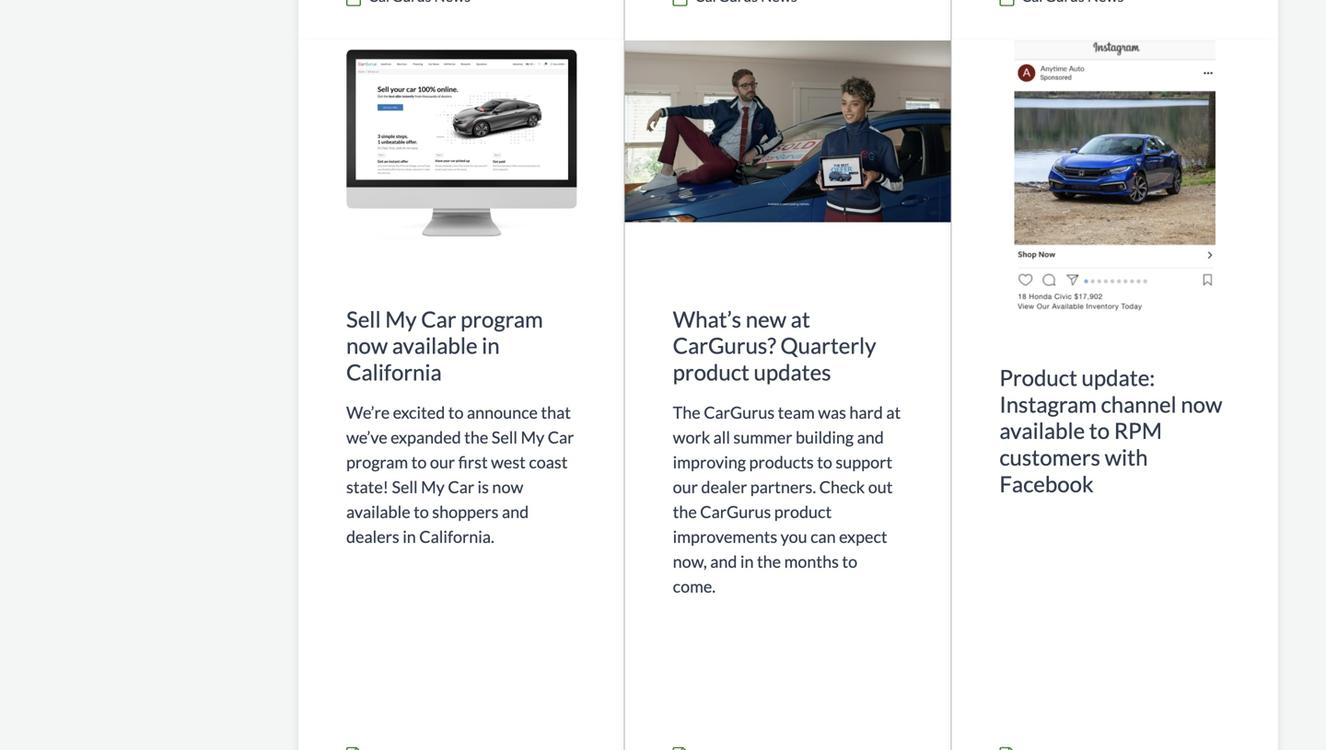 Task type: vqa. For each thing, say whether or not it's contained in the screenshot.
was on the right of page
yes



Task type: locate. For each thing, give the bounding box(es) containing it.
1 vertical spatial and
[[502, 502, 529, 522]]

our
[[430, 452, 455, 473], [673, 477, 698, 498]]

2 horizontal spatial the
[[757, 552, 781, 572]]

was
[[818, 403, 846, 423]]

now for rpm
[[1181, 391, 1223, 418]]

file image
[[346, 0, 368, 11], [673, 743, 695, 751]]

partners.
[[751, 477, 816, 498]]

2 horizontal spatial and
[[857, 428, 884, 448]]

0 vertical spatial program
[[461, 306, 543, 332]]

0 vertical spatial at
[[791, 306, 810, 332]]

car inside sell my car program now available in california
[[421, 306, 456, 332]]

0 vertical spatial my
[[385, 306, 417, 332]]

to inside product update: instagram channel now available to rpm customers with facebook
[[1089, 418, 1110, 444]]

car up california
[[421, 306, 456, 332]]

1 horizontal spatial image to illustrate article content image
[[625, 41, 951, 258]]

and right shoppers
[[502, 502, 529, 522]]

product inside the cargurus team was hard at work all summer building and improving products to support our dealer partners. check out the cargurus product improvements you can expect now, and in the months to come.
[[774, 502, 832, 522]]

2 image to illustrate article content image from the left
[[625, 41, 951, 258]]

we've
[[346, 428, 387, 448]]

1 vertical spatial my
[[521, 428, 545, 448]]

available for car
[[392, 333, 478, 359]]

2 horizontal spatial my
[[521, 428, 545, 448]]

announce
[[467, 403, 538, 423]]

2 vertical spatial available
[[346, 502, 410, 522]]

to up california.
[[414, 502, 429, 522]]

channel
[[1101, 391, 1177, 418]]

1 image to illustrate article content image from the left
[[298, 41, 624, 258]]

at inside what's new at cargurus? quarterly product updates
[[791, 306, 810, 332]]

0 vertical spatial our
[[430, 452, 455, 473]]

0 horizontal spatial at
[[791, 306, 810, 332]]

out
[[868, 477, 893, 498]]

0 vertical spatial car
[[421, 306, 456, 332]]

2 vertical spatial now
[[492, 477, 523, 498]]

expect
[[839, 527, 888, 547]]

at right new
[[791, 306, 810, 332]]

dealers
[[346, 527, 400, 547]]

in down improvements
[[740, 552, 754, 572]]

our down expanded
[[430, 452, 455, 473]]

sell inside sell my car program now available in california
[[346, 306, 381, 332]]

team
[[778, 403, 815, 423]]

2 vertical spatial car
[[448, 477, 474, 498]]

car
[[421, 306, 456, 332], [548, 428, 574, 448], [448, 477, 474, 498]]

and down hard
[[857, 428, 884, 448]]

file image inside product update: instagram channel now available to rpm customers with facebook link
[[1000, 743, 1022, 751]]

my up coast
[[521, 428, 545, 448]]

sell right state!
[[392, 477, 418, 498]]

in inside sell my car program now available in california
[[482, 333, 500, 359]]

0 horizontal spatial and
[[502, 502, 529, 522]]

and inside we're excited to announce that we've expanded the sell my car program to our first west coast state! sell my car is now available to shoppers and dealers in california.
[[502, 502, 529, 522]]

1 vertical spatial in
[[403, 527, 416, 547]]

that
[[541, 403, 571, 423]]

available
[[392, 333, 478, 359], [1000, 418, 1085, 444], [346, 502, 410, 522]]

my up shoppers
[[421, 477, 445, 498]]

3 image to illustrate article content image from the left
[[952, 41, 1279, 317]]

1 vertical spatial available
[[1000, 418, 1085, 444]]

now right is
[[492, 477, 523, 498]]

in up announce
[[482, 333, 500, 359]]

image to illustrate article content image for car
[[298, 41, 624, 258]]

and
[[857, 428, 884, 448], [502, 502, 529, 522], [710, 552, 737, 572]]

support
[[836, 452, 893, 473]]

0 horizontal spatial image to illustrate article content image
[[298, 41, 624, 258]]

the inside we're excited to announce that we've expanded the sell my car program to our first west coast state! sell my car is now available to shoppers and dealers in california.
[[464, 428, 488, 448]]

1 horizontal spatial program
[[461, 306, 543, 332]]

cargurus up 'all'
[[704, 403, 775, 423]]

0 horizontal spatial now
[[346, 333, 388, 359]]

0 horizontal spatial the
[[464, 428, 488, 448]]

0 vertical spatial file image
[[346, 0, 368, 11]]

program
[[461, 306, 543, 332], [346, 452, 408, 473]]

available inside sell my car program now available in california
[[392, 333, 478, 359]]

0 vertical spatial now
[[346, 333, 388, 359]]

what's
[[673, 306, 742, 332]]

0 horizontal spatial product
[[673, 359, 750, 385]]

0 vertical spatial product
[[673, 359, 750, 385]]

sell my car program now available in california
[[346, 306, 543, 385]]

the cargurus team was hard at work all summer building and improving products to support our dealer partners. check out the cargurus product improvements you can expect now, and in the months to come.
[[673, 403, 901, 597]]

0 vertical spatial in
[[482, 333, 500, 359]]

2 horizontal spatial now
[[1181, 391, 1223, 418]]

1 horizontal spatial and
[[710, 552, 737, 572]]

sell down announce
[[492, 428, 518, 448]]

cargurus
[[704, 403, 775, 423], [700, 502, 771, 522]]

you
[[781, 527, 807, 547]]

1 vertical spatial now
[[1181, 391, 1223, 418]]

2 vertical spatial the
[[757, 552, 781, 572]]

available down instagram
[[1000, 418, 1085, 444]]

product update: instagram channel now available to rpm customers with facebook link
[[952, 41, 1279, 751]]

at right hard
[[886, 403, 901, 423]]

0 vertical spatial the
[[464, 428, 488, 448]]

my
[[385, 306, 417, 332], [521, 428, 545, 448], [421, 477, 445, 498]]

file image
[[673, 0, 695, 11], [1000, 0, 1022, 11], [346, 743, 368, 751], [1000, 743, 1022, 751]]

instagram
[[1000, 391, 1097, 418]]

program inside we're excited to announce that we've expanded the sell my car program to our first west coast state! sell my car is now available to shoppers and dealers in california.
[[346, 452, 408, 473]]

all
[[714, 428, 730, 448]]

available inside product update: instagram channel now available to rpm customers with facebook
[[1000, 418, 1085, 444]]

update:
[[1082, 365, 1155, 391]]

improving
[[673, 452, 746, 473]]

0 horizontal spatial our
[[430, 452, 455, 473]]

1 vertical spatial file image
[[673, 743, 695, 751]]

0 horizontal spatial in
[[403, 527, 416, 547]]

now right channel
[[1181, 391, 1223, 418]]

0 horizontal spatial program
[[346, 452, 408, 473]]

we're excited to announce that we've expanded the sell my car program to our first west coast state! sell my car is now available to shoppers and dealers in california.
[[346, 403, 574, 547]]

now
[[346, 333, 388, 359], [1181, 391, 1223, 418], [492, 477, 523, 498]]

product up you
[[774, 502, 832, 522]]

available inside we're excited to announce that we've expanded the sell my car program to our first west coast state! sell my car is now available to shoppers and dealers in california.
[[346, 502, 410, 522]]

1 horizontal spatial our
[[673, 477, 698, 498]]

available up california
[[392, 333, 478, 359]]

product
[[673, 359, 750, 385], [774, 502, 832, 522]]

1 horizontal spatial at
[[886, 403, 901, 423]]

now up california
[[346, 333, 388, 359]]

1 vertical spatial the
[[673, 502, 697, 522]]

2 horizontal spatial in
[[740, 552, 754, 572]]

now,
[[673, 552, 707, 572]]

and down improvements
[[710, 552, 737, 572]]

to up with
[[1089, 418, 1110, 444]]

car left is
[[448, 477, 474, 498]]

2 horizontal spatial sell
[[492, 428, 518, 448]]

available up "dealers"
[[346, 502, 410, 522]]

1 horizontal spatial my
[[421, 477, 445, 498]]

program inside sell my car program now available in california
[[461, 306, 543, 332]]

0 vertical spatial sell
[[346, 306, 381, 332]]

0 horizontal spatial sell
[[346, 306, 381, 332]]

1 vertical spatial product
[[774, 502, 832, 522]]

0 vertical spatial available
[[392, 333, 478, 359]]

2 vertical spatial my
[[421, 477, 445, 498]]

at
[[791, 306, 810, 332], [886, 403, 901, 423]]

1 horizontal spatial product
[[774, 502, 832, 522]]

in right "dealers"
[[403, 527, 416, 547]]

the up improvements
[[673, 502, 697, 522]]

the
[[464, 428, 488, 448], [673, 502, 697, 522], [757, 552, 781, 572]]

the down you
[[757, 552, 781, 572]]

now inside product update: instagram channel now available to rpm customers with facebook
[[1181, 391, 1223, 418]]

facebook
[[1000, 471, 1094, 497]]

in
[[482, 333, 500, 359], [403, 527, 416, 547], [740, 552, 754, 572]]

1 horizontal spatial now
[[492, 477, 523, 498]]

hard
[[850, 403, 883, 423]]

our inside the cargurus team was hard at work all summer building and improving products to support our dealer partners. check out the cargurus product improvements you can expect now, and in the months to come.
[[673, 477, 698, 498]]

now for california
[[346, 333, 388, 359]]

1 vertical spatial program
[[346, 452, 408, 473]]

excited
[[393, 403, 445, 423]]

1 vertical spatial car
[[548, 428, 574, 448]]

now inside sell my car program now available in california
[[346, 333, 388, 359]]

in inside the cargurus team was hard at work all summer building and improving products to support our dealer partners. check out the cargurus product improvements you can expect now, and in the months to come.
[[740, 552, 754, 572]]

1 horizontal spatial the
[[673, 502, 697, 522]]

car down 'that'
[[548, 428, 574, 448]]

our down improving
[[673, 477, 698, 498]]

cargurus?
[[673, 333, 776, 359]]

1 horizontal spatial in
[[482, 333, 500, 359]]

to
[[448, 403, 464, 423], [1089, 418, 1110, 444], [411, 452, 427, 473], [817, 452, 833, 473], [414, 502, 429, 522], [842, 552, 858, 572]]

the up 'first'
[[464, 428, 488, 448]]

in inside we're excited to announce that we've expanded the sell my car program to our first west coast state! sell my car is now available to shoppers and dealers in california.
[[403, 527, 416, 547]]

new
[[746, 306, 787, 332]]

quarterly
[[781, 333, 876, 359]]

with
[[1105, 444, 1148, 471]]

1 vertical spatial at
[[886, 403, 901, 423]]

0 horizontal spatial my
[[385, 306, 417, 332]]

2 vertical spatial and
[[710, 552, 737, 572]]

product down cargurus?
[[673, 359, 750, 385]]

california
[[346, 359, 442, 385]]

cargurus up improvements
[[700, 502, 771, 522]]

to down expect
[[842, 552, 858, 572]]

product update: instagram channel now available to rpm customers with facebook
[[1000, 365, 1223, 497]]

2 vertical spatial sell
[[392, 477, 418, 498]]

2 vertical spatial in
[[740, 552, 754, 572]]

my up california
[[385, 306, 417, 332]]

can
[[811, 527, 836, 547]]

sell up california
[[346, 306, 381, 332]]

2 horizontal spatial image to illustrate article content image
[[952, 41, 1279, 317]]

to right the excited at the left bottom of the page
[[448, 403, 464, 423]]

product inside what's new at cargurus? quarterly product updates
[[673, 359, 750, 385]]

1 vertical spatial our
[[673, 477, 698, 498]]

sell
[[346, 306, 381, 332], [492, 428, 518, 448], [392, 477, 418, 498]]

0 horizontal spatial file image
[[346, 0, 368, 11]]

rpm
[[1114, 418, 1162, 444]]

our inside we're excited to announce that we've expanded the sell my car program to our first west coast state! sell my car is now available to shoppers and dealers in california.
[[430, 452, 455, 473]]

image to illustrate article content image
[[298, 41, 624, 258], [625, 41, 951, 258], [952, 41, 1279, 317]]



Task type: describe. For each thing, give the bounding box(es) containing it.
california.
[[419, 527, 495, 547]]

improvements
[[673, 527, 778, 547]]

0 vertical spatial and
[[857, 428, 884, 448]]

check
[[819, 477, 865, 498]]

work
[[673, 428, 710, 448]]

come.
[[673, 577, 716, 597]]

first
[[458, 452, 488, 473]]

is
[[478, 477, 489, 498]]

product
[[1000, 365, 1078, 391]]

image to illustrate article content image for at
[[625, 41, 951, 258]]

1 horizontal spatial sell
[[392, 477, 418, 498]]

months
[[784, 552, 839, 572]]

shoppers
[[432, 502, 499, 522]]

0 vertical spatial cargurus
[[704, 403, 775, 423]]

available for instagram
[[1000, 418, 1085, 444]]

what's new at cargurus? quarterly product updates
[[673, 306, 876, 385]]

west
[[491, 452, 526, 473]]

coast
[[529, 452, 568, 473]]

state!
[[346, 477, 389, 498]]

dealer
[[701, 477, 747, 498]]

products
[[749, 452, 814, 473]]

updates
[[754, 359, 831, 385]]

summer
[[734, 428, 793, 448]]

we're
[[346, 403, 390, 423]]

1 vertical spatial sell
[[492, 428, 518, 448]]

my inside sell my car program now available in california
[[385, 306, 417, 332]]

expanded
[[391, 428, 461, 448]]

the
[[673, 403, 701, 423]]

now inside we're excited to announce that we've expanded the sell my car program to our first west coast state! sell my car is now available to shoppers and dealers in california.
[[492, 477, 523, 498]]

1 horizontal spatial file image
[[673, 743, 695, 751]]

to down building on the bottom right of page
[[817, 452, 833, 473]]

1 vertical spatial cargurus
[[700, 502, 771, 522]]

to down expanded
[[411, 452, 427, 473]]

customers
[[1000, 444, 1101, 471]]

at inside the cargurus team was hard at work all summer building and improving products to support our dealer partners. check out the cargurus product improvements you can expect now, and in the months to come.
[[886, 403, 901, 423]]

building
[[796, 428, 854, 448]]



